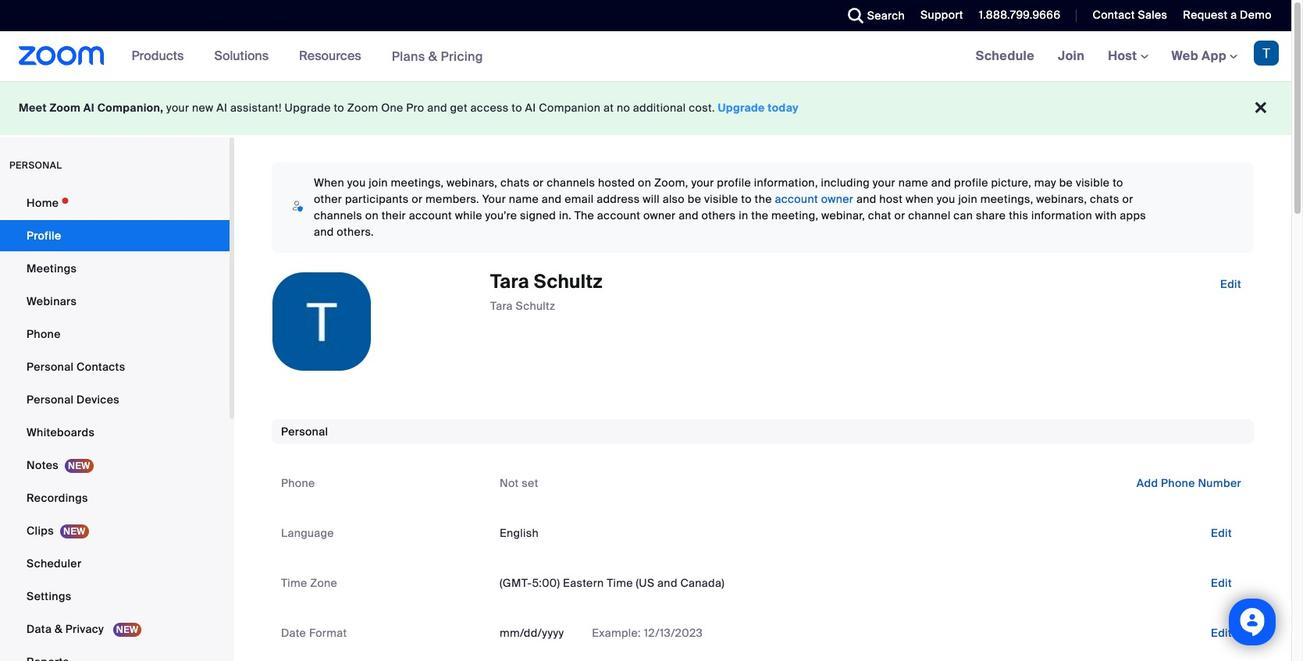 Task type: locate. For each thing, give the bounding box(es) containing it.
example:
[[592, 626, 641, 640]]

profile
[[717, 176, 751, 190], [954, 176, 988, 190]]

pricing
[[441, 48, 483, 64]]

set
[[522, 476, 538, 490]]

meetings, down picture,
[[981, 192, 1033, 206]]

0 horizontal spatial be
[[688, 192, 701, 206]]

eastern
[[563, 576, 604, 590]]

on down participants
[[365, 208, 379, 223]]

1 vertical spatial on
[[365, 208, 379, 223]]

on up will
[[638, 176, 651, 190]]

your up host
[[873, 176, 896, 190]]

upgrade right cost.
[[718, 101, 765, 115]]

0 horizontal spatial zoom
[[50, 101, 81, 115]]

the
[[575, 208, 594, 223]]

join up participants
[[369, 176, 388, 190]]

web
[[1172, 48, 1199, 64]]

1 vertical spatial tara
[[490, 299, 513, 313]]

information,
[[754, 176, 818, 190]]

1 vertical spatial chats
[[1090, 192, 1120, 206]]

account owner link
[[775, 192, 854, 206]]

while
[[455, 208, 482, 223]]

share
[[976, 208, 1006, 223]]

support link
[[909, 0, 967, 31], [921, 8, 963, 22]]

1 horizontal spatial be
[[1059, 176, 1073, 190]]

contact sales
[[1093, 8, 1168, 22]]

1 vertical spatial personal
[[27, 393, 74, 407]]

& right "plans"
[[428, 48, 438, 64]]

ai left companion
[[525, 101, 536, 115]]

zoom
[[50, 101, 81, 115], [347, 101, 378, 115]]

date
[[281, 626, 306, 640]]

1 vertical spatial visible
[[704, 192, 738, 206]]

& inside personal menu menu
[[55, 622, 63, 636]]

you up participants
[[347, 176, 366, 190]]

access
[[471, 101, 509, 115]]

0 horizontal spatial phone
[[27, 327, 61, 341]]

zoom left one
[[347, 101, 378, 115]]

or
[[533, 176, 544, 190], [412, 192, 423, 206], [1123, 192, 1134, 206], [894, 208, 906, 223]]

webinars, up information
[[1036, 192, 1087, 206]]

0 vertical spatial on
[[638, 176, 651, 190]]

meetings navigation
[[964, 31, 1292, 82]]

on inside and host when you join meetings, webinars, chats or channels on their account while you're signed in. the account owner and others in the meeting, webinar, chat or channel can share this information with apps and others.
[[365, 208, 379, 223]]

your right zoom,
[[691, 176, 714, 190]]

web app button
[[1172, 48, 1238, 64]]

1 horizontal spatial name
[[898, 176, 928, 190]]

settings
[[27, 590, 71, 604]]

5:00)
[[532, 576, 560, 590]]

settings link
[[0, 581, 230, 612]]

and left get
[[427, 101, 447, 115]]

will
[[643, 192, 660, 206]]

0 horizontal spatial owner
[[643, 208, 676, 223]]

resources
[[299, 48, 361, 64]]

0 horizontal spatial name
[[509, 192, 539, 206]]

phone up language
[[281, 476, 315, 490]]

time left zone on the left of the page
[[281, 576, 307, 590]]

1.888.799.9666 button
[[967, 0, 1065, 31], [979, 8, 1061, 22]]

1 vertical spatial name
[[509, 192, 539, 206]]

0 vertical spatial you
[[347, 176, 366, 190]]

recordings
[[27, 491, 88, 505]]

schultz
[[534, 269, 603, 294], [516, 299, 555, 313]]

0 horizontal spatial channels
[[314, 208, 362, 223]]

request
[[1183, 8, 1228, 22]]

1 vertical spatial you
[[937, 192, 956, 206]]

to up in
[[741, 192, 752, 206]]

get
[[450, 101, 468, 115]]

0 horizontal spatial upgrade
[[285, 101, 331, 115]]

be
[[1059, 176, 1073, 190], [688, 192, 701, 206]]

chats inside when you join meetings, webinars, chats or channels hosted on zoom, your profile information, including your name and profile picture, may be visible to other participants or members. your name and email address will also be visible to the
[[500, 176, 530, 190]]

1 horizontal spatial profile
[[954, 176, 988, 190]]

webinars, up members. at the top left
[[447, 176, 498, 190]]

this
[[1009, 208, 1029, 223]]

chats inside and host when you join meetings, webinars, chats or channels on their account while you're signed in. the account owner and others in the meeting, webinar, chat or channel can share this information with apps and others.
[[1090, 192, 1120, 206]]

0 horizontal spatial join
[[369, 176, 388, 190]]

phone
[[27, 327, 61, 341], [281, 476, 315, 490], [1161, 476, 1195, 490]]

zoom,
[[654, 176, 688, 190]]

meeting,
[[772, 208, 819, 223]]

& right data
[[55, 622, 63, 636]]

owner down will
[[643, 208, 676, 223]]

your left new
[[166, 101, 189, 115]]

you up channel
[[937, 192, 956, 206]]

canada)
[[681, 576, 725, 590]]

time left (us
[[607, 576, 633, 590]]

0 horizontal spatial meetings,
[[391, 176, 444, 190]]

resources button
[[299, 31, 368, 81]]

0 vertical spatial join
[[369, 176, 388, 190]]

privacy
[[65, 622, 104, 636]]

tara schultz tara schultz
[[490, 269, 603, 313]]

1 horizontal spatial join
[[958, 192, 978, 206]]

0 horizontal spatial account
[[409, 208, 452, 223]]

your inside meet zoom ai companion, footer
[[166, 101, 189, 115]]

with
[[1095, 208, 1117, 223]]

1 horizontal spatial upgrade
[[718, 101, 765, 115]]

add phone number button
[[1124, 471, 1254, 496]]

0 vertical spatial name
[[898, 176, 928, 190]]

0 vertical spatial visible
[[1076, 176, 1110, 190]]

contacts
[[77, 360, 125, 374]]

or down host
[[894, 208, 906, 223]]

phone right add
[[1161, 476, 1195, 490]]

0 vertical spatial the
[[755, 192, 772, 206]]

0 horizontal spatial time
[[281, 576, 307, 590]]

demo
[[1240, 8, 1272, 22]]

profile up and host when you join meetings, webinars, chats or channels on their account while you're signed in. the account owner and others in the meeting, webinar, chat or channel can share this information with apps and others.
[[717, 176, 751, 190]]

you inside when you join meetings, webinars, chats or channels hosted on zoom, your profile information, including your name and profile picture, may be visible to other participants or members. your name and email address will also be visible to the
[[347, 176, 366, 190]]

visible up "others"
[[704, 192, 738, 206]]

join link
[[1046, 31, 1096, 81]]

1 zoom from the left
[[50, 101, 81, 115]]

banner containing products
[[0, 31, 1292, 82]]

meetings, inside when you join meetings, webinars, chats or channels hosted on zoom, your profile information, including your name and profile picture, may be visible to other participants or members. your name and email address will also be visible to the
[[391, 176, 444, 190]]

when
[[906, 192, 934, 206]]

name up when
[[898, 176, 928, 190]]

in.
[[559, 208, 572, 223]]

1 horizontal spatial channels
[[547, 176, 595, 190]]

0 vertical spatial tara
[[490, 269, 529, 294]]

assistant!
[[230, 101, 282, 115]]

and down also
[[679, 208, 699, 223]]

home link
[[0, 187, 230, 219]]

chats up your
[[500, 176, 530, 190]]

you inside and host when you join meetings, webinars, chats or channels on their account while you're signed in. the account owner and others in the meeting, webinar, chat or channel can share this information with apps and others.
[[937, 192, 956, 206]]

channels inside and host when you join meetings, webinars, chats or channels on their account while you're signed in. the account owner and others in the meeting, webinar, chat or channel can share this information with apps and others.
[[314, 208, 362, 223]]

visible
[[1076, 176, 1110, 190], [704, 192, 738, 206]]

1 horizontal spatial ai
[[217, 101, 227, 115]]

upgrade
[[285, 101, 331, 115], [718, 101, 765, 115]]

1 tara from the top
[[490, 269, 529, 294]]

1.888.799.9666
[[979, 8, 1061, 22]]

0 vertical spatial be
[[1059, 176, 1073, 190]]

2 upgrade from the left
[[718, 101, 765, 115]]

zoom right meet
[[50, 101, 81, 115]]

your
[[166, 101, 189, 115], [691, 176, 714, 190], [873, 176, 896, 190]]

& inside the product information navigation
[[428, 48, 438, 64]]

1 horizontal spatial chats
[[1090, 192, 1120, 206]]

owner
[[821, 192, 854, 206], [643, 208, 676, 223]]

join inside and host when you join meetings, webinars, chats or channels on their account while you're signed in. the account owner and others in the meeting, webinar, chat or channel can share this information with apps and others.
[[958, 192, 978, 206]]

and up chat
[[857, 192, 877, 206]]

join up can
[[958, 192, 978, 206]]

on
[[638, 176, 651, 190], [365, 208, 379, 223]]

profile up can
[[954, 176, 988, 190]]

1 horizontal spatial time
[[607, 576, 633, 590]]

meetings, up members. at the top left
[[391, 176, 444, 190]]

scheduler
[[27, 557, 82, 571]]

1 horizontal spatial you
[[937, 192, 956, 206]]

banner
[[0, 31, 1292, 82]]

channels
[[547, 176, 595, 190], [314, 208, 362, 223]]

and inside meet zoom ai companion, footer
[[427, 101, 447, 115]]

webinars,
[[447, 176, 498, 190], [1036, 192, 1087, 206]]

0 horizontal spatial ai
[[83, 101, 95, 115]]

be right also
[[688, 192, 701, 206]]

and up in.
[[542, 192, 562, 206]]

0 horizontal spatial you
[[347, 176, 366, 190]]

edit user photo image
[[309, 315, 334, 329]]

1 vertical spatial the
[[751, 208, 769, 223]]

web app
[[1172, 48, 1227, 64]]

owner up "webinar," in the right of the page
[[821, 192, 854, 206]]

1 horizontal spatial &
[[428, 48, 438, 64]]

2 vertical spatial personal
[[281, 425, 328, 439]]

product information navigation
[[120, 31, 495, 82]]

visible up with on the right of the page
[[1076, 176, 1110, 190]]

ai left companion,
[[83, 101, 95, 115]]

channels up 'email'
[[547, 176, 595, 190]]

account down members. at the top left
[[409, 208, 452, 223]]

join inside when you join meetings, webinars, chats or channels hosted on zoom, your profile information, including your name and profile picture, may be visible to other participants or members. your name and email address will also be visible to the
[[369, 176, 388, 190]]

0 vertical spatial chats
[[500, 176, 530, 190]]

2 zoom from the left
[[347, 101, 378, 115]]

0 vertical spatial owner
[[821, 192, 854, 206]]

1 ai from the left
[[83, 101, 95, 115]]

&
[[428, 48, 438, 64], [55, 622, 63, 636]]

0 horizontal spatial chats
[[500, 176, 530, 190]]

2 horizontal spatial phone
[[1161, 476, 1195, 490]]

name
[[898, 176, 928, 190], [509, 192, 539, 206]]

ai right new
[[217, 101, 227, 115]]

1 horizontal spatial visible
[[1076, 176, 1110, 190]]

upgrade down the product information navigation
[[285, 101, 331, 115]]

clips link
[[0, 515, 230, 547]]

may
[[1034, 176, 1056, 190]]

0 vertical spatial personal
[[27, 360, 74, 374]]

1 vertical spatial meetings,
[[981, 192, 1033, 206]]

phone down webinars
[[27, 327, 61, 341]]

name up signed
[[509, 192, 539, 206]]

account
[[775, 192, 818, 206], [409, 208, 452, 223], [597, 208, 640, 223]]

time zone
[[281, 576, 337, 590]]

edit
[[1220, 277, 1242, 291], [1211, 526, 1232, 540], [1211, 576, 1232, 590], [1211, 626, 1232, 640]]

1 vertical spatial join
[[958, 192, 978, 206]]

personal contacts
[[27, 360, 125, 374]]

no
[[617, 101, 630, 115]]

1 vertical spatial be
[[688, 192, 701, 206]]

account up meeting,
[[775, 192, 818, 206]]

0 vertical spatial meetings,
[[391, 176, 444, 190]]

2 horizontal spatial ai
[[525, 101, 536, 115]]

the right in
[[751, 208, 769, 223]]

2 ai from the left
[[217, 101, 227, 115]]

on inside when you join meetings, webinars, chats or channels hosted on zoom, your profile information, including your name and profile picture, may be visible to other participants or members. your name and email address will also be visible to the
[[638, 176, 651, 190]]

0 horizontal spatial profile
[[717, 176, 751, 190]]

also
[[663, 192, 685, 206]]

the down information,
[[755, 192, 772, 206]]

0 horizontal spatial webinars,
[[447, 176, 498, 190]]

be right 'may'
[[1059, 176, 1073, 190]]

0 horizontal spatial &
[[55, 622, 63, 636]]

1 vertical spatial &
[[55, 622, 63, 636]]

channels down other
[[314, 208, 362, 223]]

chats up with on the right of the page
[[1090, 192, 1120, 206]]

0 vertical spatial channels
[[547, 176, 595, 190]]

meetings, inside and host when you join meetings, webinars, chats or channels on their account while you're signed in. the account owner and others in the meeting, webinar, chat or channel can share this information with apps and others.
[[981, 192, 1033, 206]]

1 vertical spatial channels
[[314, 208, 362, 223]]

1 vertical spatial webinars,
[[1036, 192, 1087, 206]]

webinars, inside when you join meetings, webinars, chats or channels hosted on zoom, your profile information, including your name and profile picture, may be visible to other participants or members. your name and email address will also be visible to the
[[447, 176, 498, 190]]

& for privacy
[[55, 622, 63, 636]]

signed
[[520, 208, 556, 223]]

0 horizontal spatial your
[[166, 101, 189, 115]]

1 horizontal spatial on
[[638, 176, 651, 190]]

1 horizontal spatial webinars,
[[1036, 192, 1087, 206]]

1 horizontal spatial meetings,
[[981, 192, 1033, 206]]

0 vertical spatial &
[[428, 48, 438, 64]]

language
[[281, 526, 334, 540]]

account down address in the top left of the page
[[597, 208, 640, 223]]

1 horizontal spatial zoom
[[347, 101, 378, 115]]

0 vertical spatial webinars,
[[447, 176, 498, 190]]

meet zoom ai companion, footer
[[0, 81, 1292, 135]]

1 vertical spatial owner
[[643, 208, 676, 223]]

1 time from the left
[[281, 576, 307, 590]]

channels inside when you join meetings, webinars, chats or channels hosted on zoom, your profile information, including your name and profile picture, may be visible to other participants or members. your name and email address will also be visible to the
[[547, 176, 595, 190]]

chats
[[500, 176, 530, 190], [1090, 192, 1120, 206]]

0 horizontal spatial on
[[365, 208, 379, 223]]

others
[[702, 208, 736, 223]]

host button
[[1108, 48, 1148, 64]]

personal for personal devices
[[27, 393, 74, 407]]



Task type: describe. For each thing, give the bounding box(es) containing it.
webinars link
[[0, 286, 230, 317]]

home
[[27, 196, 59, 210]]

notes
[[27, 458, 59, 472]]

phone inside button
[[1161, 476, 1195, 490]]

and left the others.
[[314, 225, 334, 239]]

schedule link
[[964, 31, 1046, 81]]

personal
[[9, 159, 62, 172]]

1 horizontal spatial your
[[691, 176, 714, 190]]

personal devices
[[27, 393, 119, 407]]

owner inside and host when you join meetings, webinars, chats or channels on their account while you're signed in. the account owner and others in the meeting, webinar, chat or channel can share this information with apps and others.
[[643, 208, 676, 223]]

or left members. at the top left
[[412, 192, 423, 206]]

meet
[[19, 101, 47, 115]]

add phone number
[[1137, 476, 1242, 490]]

personal menu menu
[[0, 187, 230, 661]]

phone link
[[0, 319, 230, 350]]

profile link
[[0, 220, 230, 251]]

you're
[[485, 208, 517, 223]]

& for pricing
[[428, 48, 438, 64]]

join
[[1058, 48, 1085, 64]]

webinars, inside and host when you join meetings, webinars, chats or channels on their account while you're signed in. the account owner and others in the meeting, webinar, chat or channel can share this information with apps and others.
[[1036, 192, 1087, 206]]

members.
[[426, 192, 479, 206]]

profile picture image
[[1254, 41, 1279, 66]]

profile
[[27, 229, 61, 243]]

data & privacy
[[27, 622, 107, 636]]

plans & pricing
[[392, 48, 483, 64]]

request a demo
[[1183, 8, 1272, 22]]

example: 12/13/2023
[[589, 626, 703, 640]]

2 tara from the top
[[490, 299, 513, 313]]

number
[[1198, 476, 1242, 490]]

their
[[382, 208, 406, 223]]

and right (us
[[658, 576, 678, 590]]

1 horizontal spatial owner
[[821, 192, 854, 206]]

zone
[[310, 576, 337, 590]]

search
[[867, 9, 905, 23]]

1 horizontal spatial account
[[597, 208, 640, 223]]

today
[[768, 101, 799, 115]]

hosted
[[598, 176, 635, 190]]

your
[[482, 192, 506, 206]]

1 vertical spatial schultz
[[516, 299, 555, 313]]

0 vertical spatial schultz
[[534, 269, 603, 294]]

personal for personal contacts
[[27, 360, 74, 374]]

additional
[[633, 101, 686, 115]]

and up when
[[931, 176, 951, 190]]

cost.
[[689, 101, 715, 115]]

meetings link
[[0, 253, 230, 284]]

3 ai from the left
[[525, 101, 536, 115]]

not set
[[500, 476, 538, 490]]

the inside when you join meetings, webinars, chats or channels hosted on zoom, your profile information, including your name and profile picture, may be visible to other participants or members. your name and email address will also be visible to the
[[755, 192, 772, 206]]

host
[[879, 192, 903, 206]]

sales
[[1138, 8, 1168, 22]]

webinars
[[27, 294, 77, 308]]

data & privacy link
[[0, 614, 230, 645]]

or up apps on the top right
[[1123, 192, 1134, 206]]

address
[[597, 192, 640, 206]]

schedule
[[976, 48, 1035, 64]]

meetings
[[27, 262, 77, 276]]

when
[[314, 176, 344, 190]]

solutions
[[214, 48, 269, 64]]

picture,
[[991, 176, 1032, 190]]

at
[[604, 101, 614, 115]]

solutions button
[[214, 31, 276, 81]]

notes link
[[0, 450, 230, 481]]

user photo image
[[273, 273, 371, 371]]

support
[[921, 8, 963, 22]]

1 profile from the left
[[717, 176, 751, 190]]

to down resources 'dropdown button' at the top of the page
[[334, 101, 344, 115]]

2 horizontal spatial your
[[873, 176, 896, 190]]

whiteboards link
[[0, 417, 230, 448]]

the inside and host when you join meetings, webinars, chats or channels on their account while you're signed in. the account owner and others in the meeting, webinar, chat or channel can share this information with apps and others.
[[751, 208, 769, 223]]

other
[[314, 192, 342, 206]]

email
[[565, 192, 594, 206]]

1 horizontal spatial phone
[[281, 476, 315, 490]]

or up signed
[[533, 176, 544, 190]]

english
[[500, 526, 539, 540]]

products button
[[132, 31, 191, 81]]

(gmt-
[[500, 576, 532, 590]]

search button
[[836, 0, 909, 31]]

clips
[[27, 524, 54, 538]]

add
[[1137, 476, 1158, 490]]

a
[[1231, 8, 1237, 22]]

pro
[[406, 101, 424, 115]]

account owner
[[775, 192, 854, 206]]

when you join meetings, webinars, chats or channels hosted on zoom, your profile information, including your name and profile picture, may be visible to other participants or members. your name and email address will also be visible to the
[[314, 176, 1123, 206]]

companion
[[539, 101, 601, 115]]

2 time from the left
[[607, 576, 633, 590]]

meet zoom ai companion, your new ai assistant! upgrade to zoom one pro and get access to ai companion at no additional cost. upgrade today
[[19, 101, 799, 115]]

host
[[1108, 48, 1140, 64]]

to up with on the right of the page
[[1113, 176, 1123, 190]]

can
[[954, 208, 973, 223]]

date format
[[281, 626, 347, 640]]

including
[[821, 176, 870, 190]]

recordings link
[[0, 483, 230, 514]]

personal contacts link
[[0, 351, 230, 383]]

webinar,
[[821, 208, 865, 223]]

2 horizontal spatial account
[[775, 192, 818, 206]]

phone inside personal menu menu
[[27, 327, 61, 341]]

whiteboards
[[27, 426, 95, 440]]

and host when you join meetings, webinars, chats or channels on their account while you're signed in. the account owner and others in the meeting, webinar, chat or channel can share this information with apps and others.
[[314, 192, 1146, 239]]

1 upgrade from the left
[[285, 101, 331, 115]]

mm/dd/yyyy
[[500, 626, 564, 640]]

upgrade today link
[[718, 101, 799, 115]]

2 profile from the left
[[954, 176, 988, 190]]

products
[[132, 48, 184, 64]]

zoom logo image
[[19, 46, 104, 66]]

0 horizontal spatial visible
[[704, 192, 738, 206]]

devices
[[77, 393, 119, 407]]

to right access
[[512, 101, 522, 115]]

plans
[[392, 48, 425, 64]]

not
[[500, 476, 519, 490]]

companion,
[[97, 101, 163, 115]]



Task type: vqa. For each thing, say whether or not it's contained in the screenshot.
channels inside the "When you join meetings, webinars, chats or channels hosted on Zoom, your profile information, including your name and profile picture, may be visible to other participants or members. Your name and email address will also be visible to the"
yes



